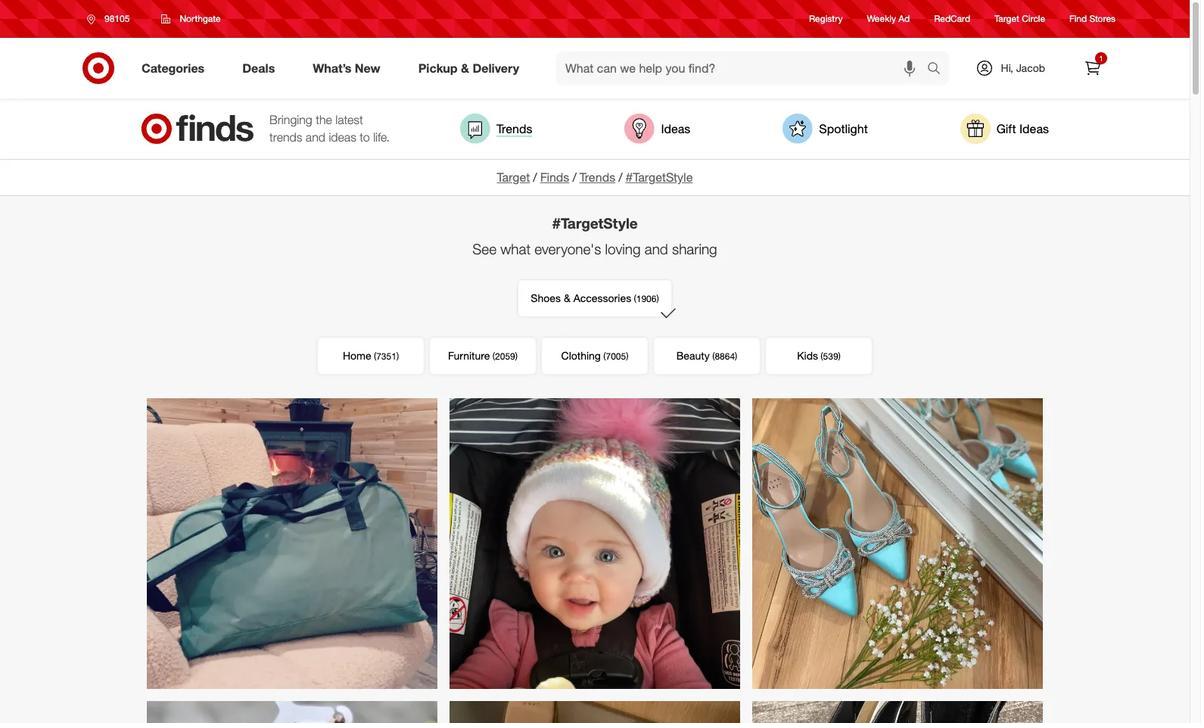 Task type: vqa. For each thing, say whether or not it's contained in the screenshot.
Ideas to the right
yes



Task type: describe. For each thing, give the bounding box(es) containing it.
3 / from the left
[[619, 170, 623, 185]]

) inside shoes & accessories ( 1906 )
[[657, 293, 659, 304]]

hi, jacob
[[1001, 61, 1046, 74]]

home
[[343, 349, 371, 362]]

539
[[823, 350, 839, 362]]

jacob
[[1017, 61, 1046, 74]]

weekly
[[867, 13, 896, 25]]

and for trends
[[306, 129, 326, 145]]

0 horizontal spatial trends
[[497, 121, 533, 136]]

kids
[[797, 349, 818, 362]]

home ( 7351 )
[[343, 349, 399, 362]]

accessories
[[574, 291, 632, 304]]

& for accessories
[[564, 291, 571, 304]]

target finds image
[[141, 114, 254, 144]]

spotlight
[[819, 121, 868, 136]]

hi,
[[1001, 61, 1014, 74]]

finds link
[[540, 170, 570, 185]]

pickup & delivery
[[418, 60, 519, 75]]

categories
[[142, 60, 205, 75]]

& for delivery
[[461, 60, 469, 75]]

7005
[[606, 350, 626, 362]]

bringing the latest trends and ideas to life.
[[270, 112, 390, 145]]

1 ideas from the left
[[661, 121, 691, 136]]

target for target circle
[[995, 13, 1020, 25]]

1
[[1100, 54, 1104, 63]]

ideas link
[[625, 114, 691, 144]]

target for target / finds / trends / #targetstyle
[[497, 170, 530, 185]]

gift
[[997, 121, 1017, 136]]

98105
[[104, 13, 130, 24]]

weekly ad
[[867, 13, 910, 25]]

life.
[[373, 129, 390, 145]]

pickup
[[418, 60, 458, 75]]

what's new
[[313, 60, 381, 75]]

what's new link
[[300, 51, 400, 85]]

ideas
[[329, 129, 357, 145]]

) for kids
[[839, 350, 841, 362]]

search button
[[920, 51, 957, 88]]

gift ideas link
[[961, 114, 1049, 144]]

( for kids
[[821, 350, 823, 362]]

latest
[[336, 112, 363, 127]]

( for clothing
[[604, 350, 606, 362]]

shoes
[[531, 291, 561, 304]]

search
[[920, 62, 957, 77]]

7351
[[376, 350, 397, 362]]

find
[[1070, 13, 1087, 25]]

2059
[[495, 350, 515, 362]]

user image by @the.magnolia.triplets image
[[450, 398, 740, 689]]

deals link
[[230, 51, 294, 85]]

( for home
[[374, 350, 376, 362]]

user image by @citrusandlavenderlane image
[[753, 398, 1043, 689]]

user image by @djvu17 image
[[147, 398, 438, 689]]

beauty
[[677, 349, 710, 362]]

1906
[[637, 293, 657, 304]]

( for beauty
[[713, 350, 715, 362]]

furniture ( 2059 )
[[448, 349, 518, 362]]

circle
[[1022, 13, 1046, 25]]

registry link
[[809, 12, 843, 25]]

2 user image by @graceunderfire1936 image from the left
[[753, 701, 1043, 723]]

target / finds / trends / #targetstyle
[[497, 170, 693, 185]]



Task type: locate. For each thing, give the bounding box(es) containing it.
& right pickup
[[461, 60, 469, 75]]

1 horizontal spatial and
[[645, 240, 668, 257]]

ideas right gift on the top right of the page
[[1020, 121, 1049, 136]]

) right clothing
[[626, 350, 629, 362]]

everyone's
[[535, 240, 601, 257]]

what
[[501, 240, 531, 257]]

delivery
[[473, 60, 519, 75]]

/
[[533, 170, 537, 185], [573, 170, 577, 185], [619, 170, 623, 185]]

) right 'home'
[[397, 350, 399, 362]]

( inside clothing ( 7005 )
[[604, 350, 606, 362]]

northgate button
[[152, 5, 231, 33]]

1 vertical spatial &
[[564, 291, 571, 304]]

) inside beauty ( 8864 )
[[735, 350, 738, 362]]

gift ideas
[[997, 121, 1049, 136]]

target circle link
[[995, 12, 1046, 25]]

( inside beauty ( 8864 )
[[713, 350, 715, 362]]

see what everyone's loving and sharing
[[473, 240, 718, 257]]

and for loving
[[645, 240, 668, 257]]

0 vertical spatial #targetstyle
[[626, 170, 693, 185]]

) right furniture
[[515, 350, 518, 362]]

find stores link
[[1070, 12, 1116, 25]]

0 vertical spatial and
[[306, 129, 326, 145]]

user image by @targetscallingme image
[[147, 701, 438, 723]]

redcard
[[934, 13, 971, 25]]

stores
[[1090, 13, 1116, 25]]

0 horizontal spatial and
[[306, 129, 326, 145]]

0 horizontal spatial trends link
[[460, 114, 533, 144]]

( inside kids ( 539 )
[[821, 350, 823, 362]]

( right the beauty
[[713, 350, 715, 362]]

and right loving
[[645, 240, 668, 257]]

) for home
[[397, 350, 399, 362]]

( inside furniture ( 2059 )
[[493, 350, 495, 362]]

) right the beauty
[[735, 350, 738, 362]]

& right shoes at the left
[[564, 291, 571, 304]]

1 / from the left
[[533, 170, 537, 185]]

1 horizontal spatial user image by @graceunderfire1936 image
[[753, 701, 1043, 723]]

( right clothing
[[604, 350, 606, 362]]

0 vertical spatial target
[[995, 13, 1020, 25]]

1 horizontal spatial /
[[573, 170, 577, 185]]

#targetstyle link
[[626, 170, 693, 185]]

1 vertical spatial trends
[[580, 170, 616, 185]]

0 horizontal spatial ideas
[[661, 121, 691, 136]]

2 ideas from the left
[[1020, 121, 1049, 136]]

0 horizontal spatial /
[[533, 170, 537, 185]]

target link
[[497, 170, 530, 185]]

( right furniture
[[493, 350, 495, 362]]

target left circle
[[995, 13, 1020, 25]]

1 vertical spatial trends link
[[580, 170, 616, 185]]

registry
[[809, 13, 843, 25]]

1 vertical spatial #targetstyle
[[552, 214, 638, 232]]

) inside kids ( 539 )
[[839, 350, 841, 362]]

1 user image by @graceunderfire1936 image from the left
[[450, 701, 740, 723]]

trends up target link
[[497, 121, 533, 136]]

the
[[316, 112, 332, 127]]

sharing
[[672, 240, 718, 257]]

0 horizontal spatial target
[[497, 170, 530, 185]]

finds
[[540, 170, 570, 185]]

ideas
[[661, 121, 691, 136], [1020, 121, 1049, 136]]

) for beauty
[[735, 350, 738, 362]]

furniture
[[448, 349, 490, 362]]

1 horizontal spatial trends link
[[580, 170, 616, 185]]

) inside home ( 7351 )
[[397, 350, 399, 362]]

target
[[995, 13, 1020, 25], [497, 170, 530, 185]]

trends
[[270, 129, 302, 145]]

ad
[[899, 13, 910, 25]]

98105 button
[[77, 5, 146, 33]]

) inside clothing ( 7005 )
[[626, 350, 629, 362]]

redcard link
[[934, 12, 971, 25]]

( right the kids
[[821, 350, 823, 362]]

find stores
[[1070, 13, 1116, 25]]

0 horizontal spatial user image by @graceunderfire1936 image
[[450, 701, 740, 723]]

0 vertical spatial &
[[461, 60, 469, 75]]

deals
[[242, 60, 275, 75]]

( right 'home'
[[374, 350, 376, 362]]

target inside target circle link
[[995, 13, 1020, 25]]

1 vertical spatial target
[[497, 170, 530, 185]]

( inside home ( 7351 )
[[374, 350, 376, 362]]

#targetstyle down ideas link
[[626, 170, 693, 185]]

What can we help you find? suggestions appear below search field
[[557, 51, 931, 85]]

what's
[[313, 60, 352, 75]]

clothing ( 7005 )
[[561, 349, 629, 362]]

trends
[[497, 121, 533, 136], [580, 170, 616, 185]]

0 vertical spatial trends
[[497, 121, 533, 136]]

trends right finds link
[[580, 170, 616, 185]]

( inside shoes & accessories ( 1906 )
[[634, 293, 637, 304]]

bringing
[[270, 112, 313, 127]]

1 link
[[1077, 51, 1110, 85]]

0 vertical spatial trends link
[[460, 114, 533, 144]]

and down the
[[306, 129, 326, 145]]

( for furniture
[[493, 350, 495, 362]]

spotlight link
[[783, 114, 868, 144]]

to
[[360, 129, 370, 145]]

beauty ( 8864 )
[[677, 349, 738, 362]]

1 horizontal spatial trends
[[580, 170, 616, 185]]

1 horizontal spatial target
[[995, 13, 1020, 25]]

/ right 'finds'
[[573, 170, 577, 185]]

new
[[355, 60, 381, 75]]

0 horizontal spatial &
[[461, 60, 469, 75]]

)
[[657, 293, 659, 304], [397, 350, 399, 362], [515, 350, 518, 362], [626, 350, 629, 362], [735, 350, 738, 362], [839, 350, 841, 362]]

shoes & accessories ( 1906 )
[[531, 291, 659, 304]]

1 horizontal spatial ideas
[[1020, 121, 1049, 136]]

pickup & delivery link
[[406, 51, 538, 85]]

#targetstyle
[[626, 170, 693, 185], [552, 214, 638, 232]]

1 vertical spatial and
[[645, 240, 668, 257]]

trends link
[[460, 114, 533, 144], [580, 170, 616, 185]]

1 horizontal spatial &
[[564, 291, 571, 304]]

trends link right finds link
[[580, 170, 616, 185]]

clothing
[[561, 349, 601, 362]]

2 / from the left
[[573, 170, 577, 185]]

) for furniture
[[515, 350, 518, 362]]

see
[[473, 240, 497, 257]]

( right accessories
[[634, 293, 637, 304]]

weekly ad link
[[867, 12, 910, 25]]

and inside bringing the latest trends and ideas to life.
[[306, 129, 326, 145]]

) right the kids
[[839, 350, 841, 362]]

(
[[634, 293, 637, 304], [374, 350, 376, 362], [493, 350, 495, 362], [604, 350, 606, 362], [713, 350, 715, 362], [821, 350, 823, 362]]

ideas up #targetstyle link
[[661, 121, 691, 136]]

and
[[306, 129, 326, 145], [645, 240, 668, 257]]

target circle
[[995, 13, 1046, 25]]

2 horizontal spatial /
[[619, 170, 623, 185]]

8864
[[715, 350, 735, 362]]

user image by @graceunderfire1936 image
[[450, 701, 740, 723], [753, 701, 1043, 723]]

) for clothing
[[626, 350, 629, 362]]

trends link up target link
[[460, 114, 533, 144]]

northgate
[[180, 13, 221, 24]]

loving
[[605, 240, 641, 257]]

) inside furniture ( 2059 )
[[515, 350, 518, 362]]

) right accessories
[[657, 293, 659, 304]]

#targetstyle up see what everyone's loving and sharing
[[552, 214, 638, 232]]

kids ( 539 )
[[797, 349, 841, 362]]

target left finds link
[[497, 170, 530, 185]]

&
[[461, 60, 469, 75], [564, 291, 571, 304]]

/ left 'finds'
[[533, 170, 537, 185]]

categories link
[[129, 51, 224, 85]]

/ left #targetstyle link
[[619, 170, 623, 185]]



